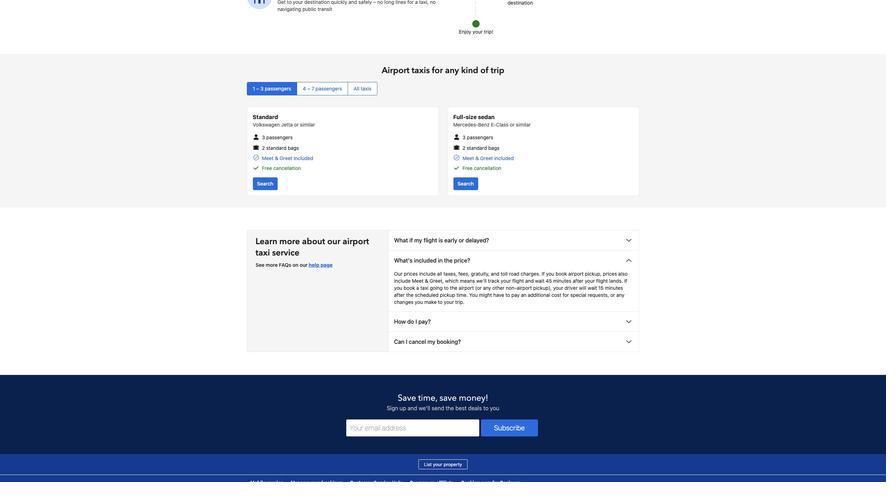 Task type: locate. For each thing, give the bounding box(es) containing it.
0 vertical spatial book
[[556, 271, 567, 277]]

other
[[492, 285, 505, 291]]

0 vertical spatial any
[[445, 65, 459, 77]]

1 horizontal spatial no
[[430, 0, 436, 5]]

& down volkswagen
[[275, 155, 278, 161]]

trip.
[[455, 299, 464, 305]]

for right lines
[[408, 0, 414, 5]]

after up will
[[573, 278, 584, 284]]

you right deals
[[490, 405, 499, 412]]

meet & greet included down jetta
[[262, 155, 313, 161]]

search
[[257, 181, 273, 187], [458, 181, 474, 187]]

meet inside our prices include all taxes, fees, gratuity, and toll road charges. if you book airport pickup, prices also include meet & greet, which means we'll track your flight and wait 45 minutes after your flight lands. if you book a taxi going to the airport (or any other non-airport pickup), your driver will wait 15 minutes after the scheduled pickup time. you might have to pay an additional cost for special requests, or any changes you make to your trip.
[[412, 278, 424, 284]]

will
[[579, 285, 586, 291]]

1 horizontal spatial similar
[[516, 122, 531, 128]]

& for size
[[475, 155, 479, 161]]

or right jetta
[[294, 122, 299, 128]]

you down scheduled
[[415, 299, 423, 305]]

any left "kind"
[[445, 65, 459, 77]]

– inside get to your destination quickly and safely – no long lines for a taxi, no navigating public transit
[[373, 0, 376, 5]]

booking?
[[437, 339, 461, 345]]

1 horizontal spatial if
[[624, 278, 627, 284]]

1 3 passengers from the left
[[262, 135, 293, 141]]

0 horizontal spatial for
[[408, 0, 414, 5]]

booking airport taxi image
[[247, 0, 272, 9], [469, 0, 618, 31]]

& down benz
[[475, 155, 479, 161]]

wait up pickup),
[[535, 278, 545, 284]]

to
[[287, 0, 292, 5], [444, 285, 449, 291], [506, 292, 510, 298], [438, 299, 443, 305], [483, 405, 489, 412]]

save time, save money! sign up and we'll send the best deals to you
[[387, 393, 499, 412]]

0 vertical spatial we'll
[[476, 278, 487, 284]]

greet for sedan
[[480, 155, 493, 161]]

1 horizontal spatial cancellation
[[474, 165, 501, 171]]

free for volkswagen
[[262, 165, 272, 171]]

1 free cancellation from the left
[[262, 165, 301, 171]]

airport inside learn more about our airport taxi service see more faqs on our help page
[[343, 236, 369, 248]]

1 horizontal spatial search
[[458, 181, 474, 187]]

0 horizontal spatial i
[[406, 339, 407, 345]]

taxis right all
[[361, 86, 371, 92]]

0 horizontal spatial my
[[414, 237, 422, 244]]

flight left is
[[424, 237, 437, 244]]

1 horizontal spatial 2 standard bags
[[463, 145, 500, 151]]

2 search button from the left
[[453, 178, 478, 190]]

similar right jetta
[[300, 122, 315, 128]]

1 standard from the left
[[266, 145, 286, 151]]

2 2 from the left
[[463, 145, 465, 151]]

list your property link
[[418, 460, 468, 470]]

0 horizontal spatial prices
[[404, 271, 418, 277]]

0 vertical spatial wait
[[535, 278, 545, 284]]

your right the list at the left
[[433, 462, 442, 468]]

flight up 15
[[596, 278, 608, 284]]

meet & greet included down benz
[[463, 155, 514, 161]]

0 horizontal spatial taxis
[[361, 86, 371, 92]]

3 down volkswagen
[[262, 135, 265, 141]]

1 horizontal spatial 2
[[463, 145, 465, 151]]

0 vertical spatial a
[[415, 0, 418, 5]]

0 vertical spatial taxi
[[256, 247, 270, 259]]

free for size
[[463, 165, 473, 171]]

0 horizontal spatial &
[[275, 155, 278, 161]]

0 horizontal spatial booking airport taxi image
[[247, 0, 272, 9]]

1 horizontal spatial booking airport taxi image
[[469, 0, 618, 31]]

lines
[[396, 0, 406, 5]]

include up 'greet,'
[[419, 271, 436, 277]]

0 horizontal spatial minutes
[[553, 278, 571, 284]]

0 horizontal spatial our
[[300, 262, 307, 268]]

1 cancellation from the left
[[273, 165, 301, 171]]

to inside get to your destination quickly and safely – no long lines for a taxi, no navigating public transit
[[287, 0, 292, 5]]

minutes
[[553, 278, 571, 284], [605, 285, 623, 291]]

1 horizontal spatial any
[[483, 285, 491, 291]]

similar
[[300, 122, 315, 128], [516, 122, 531, 128]]

0 horizontal spatial wait
[[535, 278, 545, 284]]

if down also
[[624, 278, 627, 284]]

– right 'safely'
[[373, 0, 376, 5]]

0 horizontal spatial search button
[[253, 178, 278, 190]]

greet
[[280, 155, 292, 161], [480, 155, 493, 161]]

taxi inside our prices include all taxes, fees, gratuity, and toll road charges. if you book airport pickup, prices also include meet & greet, which means we'll track your flight and wait 45 minutes after your flight lands. if you book a taxi going to the airport (or any other non-airport pickup), your driver will wait 15 minutes after the scheduled pickup time. you might have to pay an additional cost for special requests, or any changes you make to your trip.
[[420, 285, 429, 291]]

greet down jetta
[[280, 155, 292, 161]]

prices right our
[[404, 271, 418, 277]]

flight down road
[[512, 278, 524, 284]]

0 vertical spatial my
[[414, 237, 422, 244]]

road
[[509, 271, 519, 277]]

subscribe
[[494, 424, 525, 432]]

include down our
[[394, 278, 411, 284]]

the inside the save time, save money! sign up and we'll send the best deals to you
[[446, 405, 454, 412]]

greet for jetta
[[280, 155, 292, 161]]

book
[[556, 271, 567, 277], [404, 285, 415, 291]]

do
[[407, 319, 414, 325]]

greet,
[[430, 278, 444, 284]]

if right "charges." at the right bottom
[[542, 271, 545, 277]]

our right on
[[300, 262, 307, 268]]

i inside dropdown button
[[416, 319, 417, 325]]

a up scheduled
[[416, 285, 419, 291]]

0 horizontal spatial included
[[294, 155, 313, 161]]

2 similar from the left
[[516, 122, 531, 128]]

our right about
[[327, 236, 340, 248]]

0 vertical spatial taxis
[[412, 65, 430, 77]]

2 horizontal spatial meet
[[463, 155, 474, 161]]

1 vertical spatial we'll
[[419, 405, 430, 412]]

0 horizontal spatial we'll
[[419, 405, 430, 412]]

we'll down time,
[[419, 405, 430, 412]]

wait left 15
[[588, 285, 597, 291]]

1 search from the left
[[257, 181, 273, 187]]

1 horizontal spatial free
[[463, 165, 473, 171]]

jetta
[[281, 122, 293, 128]]

bags down jetta
[[288, 145, 299, 151]]

your down toll
[[501, 278, 511, 284]]

you
[[469, 292, 478, 298]]

2 down volkswagen
[[262, 145, 265, 151]]

public
[[302, 6, 316, 12]]

save
[[398, 393, 416, 404]]

prices
[[404, 271, 418, 277], [603, 271, 617, 277]]

1 horizontal spatial meet
[[412, 278, 424, 284]]

book up driver
[[556, 271, 567, 277]]

2 bags from the left
[[488, 145, 500, 151]]

the down "save"
[[446, 405, 454, 412]]

search for size
[[458, 181, 474, 187]]

get
[[278, 0, 286, 5]]

size
[[466, 114, 477, 120]]

3 passengers for volkswagen
[[262, 135, 293, 141]]

minutes up driver
[[553, 278, 571, 284]]

7
[[312, 86, 314, 92]]

deals
[[468, 405, 482, 412]]

1 horizontal spatial we'll
[[476, 278, 487, 284]]

1 vertical spatial for
[[432, 65, 443, 77]]

1 booking airport taxi image from the left
[[247, 0, 272, 9]]

1 similar from the left
[[300, 122, 315, 128]]

1 horizontal spatial i
[[416, 319, 417, 325]]

my
[[414, 237, 422, 244], [427, 339, 435, 345]]

taxi inside learn more about our airport taxi service see more faqs on our help page
[[256, 247, 270, 259]]

i right can at bottom
[[406, 339, 407, 345]]

1 2 standard bags from the left
[[262, 145, 299, 151]]

navigation inside the save time, save money! footer
[[247, 475, 525, 483]]

– for 1 – 3 passengers
[[256, 86, 259, 92]]

your
[[293, 0, 303, 5], [473, 29, 483, 35], [501, 278, 511, 284], [585, 278, 595, 284], [553, 285, 563, 291], [444, 299, 454, 305], [433, 462, 442, 468]]

2 standard bags down jetta
[[262, 145, 299, 151]]

meet up scheduled
[[412, 278, 424, 284]]

flight
[[424, 237, 437, 244], [512, 278, 524, 284], [596, 278, 608, 284]]

1 horizontal spatial 3 passengers
[[463, 135, 493, 141]]

my right if
[[414, 237, 422, 244]]

book up changes
[[404, 285, 415, 291]]

our prices include all taxes, fees, gratuity, and toll road charges. if you book airport pickup, prices also include meet & greet, which means we'll track your flight and wait 45 minutes after your flight lands. if you book a taxi going to the airport (or any other non-airport pickup), your driver will wait 15 minutes after the scheduled pickup time. you might have to pay an additional cost for special requests, or any changes you make to your trip.
[[394, 271, 628, 305]]

0 vertical spatial for
[[408, 0, 414, 5]]

trip
[[491, 65, 504, 77]]

meet
[[262, 155, 274, 161], [463, 155, 474, 161], [412, 278, 424, 284]]

1 horizontal spatial our
[[327, 236, 340, 248]]

your left trip!
[[473, 29, 483, 35]]

3 passengers down benz
[[463, 135, 493, 141]]

1 horizontal spatial book
[[556, 271, 567, 277]]

what's included in the price?
[[394, 258, 470, 264]]

time.
[[457, 292, 468, 298]]

2 standard bags for sedan
[[463, 145, 500, 151]]

2 booking airport taxi image from the left
[[469, 0, 618, 31]]

1 – 3 passengers
[[253, 86, 291, 92]]

0 horizontal spatial greet
[[280, 155, 292, 161]]

2 vertical spatial for
[[563, 292, 569, 298]]

for up the "sort results by" element
[[432, 65, 443, 77]]

meet down volkswagen
[[262, 155, 274, 161]]

taxi up scheduled
[[420, 285, 429, 291]]

taxi up see
[[256, 247, 270, 259]]

driver
[[565, 285, 578, 291]]

1 vertical spatial taxis
[[361, 86, 371, 92]]

for inside our prices include all taxes, fees, gratuity, and toll road charges. if you book airport pickup, prices also include meet & greet, which means we'll track your flight and wait 45 minutes after your flight lands. if you book a taxi going to the airport (or any other non-airport pickup), your driver will wait 15 minutes after the scheduled pickup time. you might have to pay an additional cost for special requests, or any changes you make to your trip.
[[563, 292, 569, 298]]

for inside get to your destination quickly and safely – no long lines for a taxi, no navigating public transit
[[408, 0, 414, 5]]

2 horizontal spatial –
[[373, 0, 376, 5]]

0 horizontal spatial meet & greet included
[[262, 155, 313, 161]]

0 horizontal spatial standard
[[266, 145, 286, 151]]

1 free from the left
[[262, 165, 272, 171]]

or right class
[[510, 122, 515, 128]]

0 horizontal spatial cancellation
[[273, 165, 301, 171]]

cost
[[552, 292, 561, 298]]

1 vertical spatial book
[[404, 285, 415, 291]]

taxis right airport
[[412, 65, 430, 77]]

1 horizontal spatial taxi
[[420, 285, 429, 291]]

2 free from the left
[[463, 165, 473, 171]]

for down driver
[[563, 292, 569, 298]]

or
[[294, 122, 299, 128], [510, 122, 515, 128], [459, 237, 464, 244], [610, 292, 615, 298]]

to right deals
[[483, 405, 489, 412]]

0 horizontal spatial meet
[[262, 155, 274, 161]]

in
[[438, 258, 443, 264]]

15
[[598, 285, 604, 291]]

1 meet & greet included from the left
[[262, 155, 313, 161]]

taxi
[[256, 247, 270, 259], [420, 285, 429, 291]]

flight inside what if my flight is early or delayed? dropdown button
[[424, 237, 437, 244]]

and left 'safely'
[[349, 0, 357, 5]]

taxis inside the "sort results by" element
[[361, 86, 371, 92]]

and down "charges." at the right bottom
[[525, 278, 534, 284]]

0 horizontal spatial include
[[394, 278, 411, 284]]

benz
[[478, 122, 490, 128]]

1 vertical spatial my
[[427, 339, 435, 345]]

my right cancel
[[427, 339, 435, 345]]

4 – 7 passengers
[[303, 86, 342, 92]]

2 no from the left
[[430, 0, 436, 5]]

best
[[456, 405, 467, 412]]

0 horizontal spatial flight
[[424, 237, 437, 244]]

2 horizontal spatial included
[[494, 155, 514, 161]]

2 standard bags for jetta
[[262, 145, 299, 151]]

greet down benz
[[480, 155, 493, 161]]

similar right class
[[516, 122, 531, 128]]

1 horizontal spatial search button
[[453, 178, 478, 190]]

1 horizontal spatial –
[[307, 86, 310, 92]]

our
[[327, 236, 340, 248], [300, 262, 307, 268]]

1 vertical spatial include
[[394, 278, 411, 284]]

no left long
[[377, 0, 383, 5]]

any down lands.
[[616, 292, 625, 298]]

or inside our prices include all taxes, fees, gratuity, and toll road charges. if you book airport pickup, prices also include meet & greet, which means we'll track your flight and wait 45 minutes after your flight lands. if you book a taxi going to the airport (or any other non-airport pickup), your driver will wait 15 minutes after the scheduled pickup time. you might have to pay an additional cost for special requests, or any changes you make to your trip.
[[610, 292, 615, 298]]

2 meet & greet included from the left
[[463, 155, 514, 161]]

– left "7"
[[307, 86, 310, 92]]

1 2 from the left
[[262, 145, 265, 151]]

on
[[293, 262, 298, 268]]

no right taxi,
[[430, 0, 436, 5]]

search button
[[253, 178, 278, 190], [453, 178, 478, 190]]

or inside standard volkswagen jetta or similar
[[294, 122, 299, 128]]

the up changes
[[406, 292, 414, 298]]

to right make
[[438, 299, 443, 305]]

1 greet from the left
[[280, 155, 292, 161]]

we'll inside our prices include all taxes, fees, gratuity, and toll road charges. if you book airport pickup, prices also include meet & greet, which means we'll track your flight and wait 45 minutes after your flight lands. if you book a taxi going to the airport (or any other non-airport pickup), your driver will wait 15 minutes after the scheduled pickup time. you might have to pay an additional cost for special requests, or any changes you make to your trip.
[[476, 278, 487, 284]]

we'll down gratuity,
[[476, 278, 487, 284]]

any
[[445, 65, 459, 77], [483, 285, 491, 291], [616, 292, 625, 298]]

0 horizontal spatial search
[[257, 181, 273, 187]]

search button for size
[[453, 178, 478, 190]]

or inside full-size sedan mercedes-benz e-class or similar
[[510, 122, 515, 128]]

0 horizontal spatial 3 passengers
[[262, 135, 293, 141]]

3 inside the "sort results by" element
[[261, 86, 264, 92]]

0 vertical spatial include
[[419, 271, 436, 277]]

search for volkswagen
[[257, 181, 273, 187]]

0 horizontal spatial free cancellation
[[262, 165, 301, 171]]

your up navigating
[[293, 0, 303, 5]]

2 free cancellation from the left
[[463, 165, 501, 171]]

2 standard bags
[[262, 145, 299, 151], [463, 145, 500, 151]]

0 horizontal spatial –
[[256, 86, 259, 92]]

2 standard from the left
[[467, 145, 487, 151]]

1 prices from the left
[[404, 271, 418, 277]]

3 passengers down jetta
[[262, 135, 293, 141]]

0 horizontal spatial bags
[[288, 145, 299, 151]]

free cancellation for sedan
[[463, 165, 501, 171]]

2 search from the left
[[458, 181, 474, 187]]

& left 'greet,'
[[425, 278, 428, 284]]

trip!
[[484, 29, 493, 35]]

1 vertical spatial a
[[416, 285, 419, 291]]

taxis
[[412, 65, 430, 77], [361, 86, 371, 92]]

your up cost
[[553, 285, 563, 291]]

or right early
[[459, 237, 464, 244]]

0 horizontal spatial 2 standard bags
[[262, 145, 299, 151]]

1 vertical spatial taxi
[[420, 285, 429, 291]]

standard
[[266, 145, 286, 151], [467, 145, 487, 151]]

navigation
[[247, 475, 525, 483]]

1 horizontal spatial meet & greet included
[[463, 155, 514, 161]]

and right up
[[408, 405, 417, 412]]

0 horizontal spatial taxi
[[256, 247, 270, 259]]

we'll inside the save time, save money! sign up and we'll send the best deals to you
[[419, 405, 430, 412]]

2
[[262, 145, 265, 151], [463, 145, 465, 151]]

i right do
[[416, 319, 417, 325]]

bags down e-
[[488, 145, 500, 151]]

full-
[[453, 114, 466, 120]]

how do i pay? button
[[388, 312, 639, 332]]

passengers right "7"
[[316, 86, 342, 92]]

2 prices from the left
[[603, 271, 617, 277]]

taxis for airport
[[412, 65, 430, 77]]

can
[[394, 339, 404, 345]]

bags for jetta
[[288, 145, 299, 151]]

service
[[272, 247, 299, 259]]

1
[[253, 86, 255, 92]]

your down the pickup,
[[585, 278, 595, 284]]

3 right the 1
[[261, 86, 264, 92]]

after up changes
[[394, 292, 405, 298]]

1 horizontal spatial free cancellation
[[463, 165, 501, 171]]

1 horizontal spatial for
[[432, 65, 443, 77]]

long
[[384, 0, 394, 5]]

& for volkswagen
[[275, 155, 278, 161]]

1 horizontal spatial taxis
[[412, 65, 430, 77]]

Your email address email field
[[346, 420, 479, 437]]

2 down mercedes-
[[463, 145, 465, 151]]

1 horizontal spatial bags
[[488, 145, 500, 151]]

2 horizontal spatial for
[[563, 292, 569, 298]]

cancel
[[409, 339, 426, 345]]

to up navigating
[[287, 0, 292, 5]]

minutes down lands.
[[605, 285, 623, 291]]

standard down benz
[[467, 145, 487, 151]]

1 vertical spatial i
[[406, 339, 407, 345]]

3
[[261, 86, 264, 92], [262, 135, 265, 141], [463, 135, 466, 141]]

standard down volkswagen
[[266, 145, 286, 151]]

2 standard bags down benz
[[463, 145, 500, 151]]

no
[[377, 0, 383, 5], [430, 0, 436, 5]]

2 horizontal spatial &
[[475, 155, 479, 161]]

charges.
[[521, 271, 540, 277]]

more right learn
[[279, 236, 300, 248]]

help
[[309, 262, 319, 268]]

more right see
[[266, 262, 278, 268]]

means
[[460, 278, 475, 284]]

– right the 1
[[256, 86, 259, 92]]

3 passengers for size
[[463, 135, 493, 141]]

3 down mercedes-
[[463, 135, 466, 141]]

airport
[[343, 236, 369, 248], [568, 271, 584, 277], [459, 285, 474, 291], [517, 285, 532, 291]]

0 horizontal spatial free
[[262, 165, 272, 171]]

pickup,
[[585, 271, 602, 277]]

prices up lands.
[[603, 271, 617, 277]]

time,
[[418, 393, 437, 404]]

0 vertical spatial i
[[416, 319, 417, 325]]

bags
[[288, 145, 299, 151], [488, 145, 500, 151]]

2 2 standard bags from the left
[[463, 145, 500, 151]]

2 cancellation from the left
[[474, 165, 501, 171]]

if
[[542, 271, 545, 277], [624, 278, 627, 284]]

1 vertical spatial more
[[266, 262, 278, 268]]

standard for size
[[467, 145, 487, 151]]

a left taxi,
[[415, 0, 418, 5]]

an
[[521, 292, 527, 298]]

0 horizontal spatial 2
[[262, 145, 265, 151]]

1 bags from the left
[[288, 145, 299, 151]]

or right requests,
[[610, 292, 615, 298]]

our
[[394, 271, 403, 277]]

2 greet from the left
[[480, 155, 493, 161]]

money!
[[459, 393, 488, 404]]

the right in
[[444, 258, 453, 264]]

i inside dropdown button
[[406, 339, 407, 345]]

meet down mercedes-
[[463, 155, 474, 161]]

any up might
[[483, 285, 491, 291]]

0 horizontal spatial no
[[377, 0, 383, 5]]

2 3 passengers from the left
[[463, 135, 493, 141]]

2 vertical spatial any
[[616, 292, 625, 298]]

0 horizontal spatial more
[[266, 262, 278, 268]]

1 search button from the left
[[253, 178, 278, 190]]

0 vertical spatial if
[[542, 271, 545, 277]]

1 horizontal spatial my
[[427, 339, 435, 345]]



Task type: describe. For each thing, give the bounding box(es) containing it.
class
[[496, 122, 509, 128]]

your inside get to your destination quickly and safely – no long lines for a taxi, no navigating public transit
[[293, 0, 303, 5]]

standard volkswagen jetta or similar
[[253, 114, 315, 128]]

cancellation for jetta
[[273, 165, 301, 171]]

standard
[[253, 114, 278, 120]]

volkswagen
[[253, 122, 280, 128]]

going
[[430, 285, 443, 291]]

meet & greet included for jetta
[[262, 155, 313, 161]]

requests,
[[588, 292, 609, 298]]

of
[[481, 65, 489, 77]]

airport taxis for any kind of trip
[[382, 65, 504, 77]]

included for sedan
[[494, 155, 514, 161]]

taxis for all
[[361, 86, 371, 92]]

changes
[[394, 299, 414, 305]]

passengers down benz
[[467, 135, 493, 141]]

or inside dropdown button
[[459, 237, 464, 244]]

taxes,
[[444, 271, 457, 277]]

0 vertical spatial minutes
[[553, 278, 571, 284]]

send
[[432, 405, 444, 412]]

1 vertical spatial our
[[300, 262, 307, 268]]

to left pay
[[506, 292, 510, 298]]

quickly
[[331, 0, 347, 5]]

sign
[[387, 405, 398, 412]]

pickup
[[440, 292, 455, 298]]

save
[[440, 393, 457, 404]]

sedan
[[478, 114, 495, 120]]

to up pickup
[[444, 285, 449, 291]]

pickup),
[[533, 285, 552, 291]]

about
[[302, 236, 325, 248]]

0 horizontal spatial if
[[542, 271, 545, 277]]

pay?
[[418, 319, 431, 325]]

have
[[493, 292, 504, 298]]

meet & greet included for sedan
[[463, 155, 514, 161]]

page
[[321, 262, 333, 268]]

you up 45 in the bottom of the page
[[546, 271, 554, 277]]

is
[[439, 237, 443, 244]]

learn
[[256, 236, 277, 248]]

taxi,
[[419, 0, 429, 5]]

3 for full-
[[463, 135, 466, 141]]

– for 4 – 7 passengers
[[307, 86, 310, 92]]

safely
[[358, 0, 372, 5]]

0 horizontal spatial any
[[445, 65, 459, 77]]

cancellation for sedan
[[474, 165, 501, 171]]

you inside the save time, save money! sign up and we'll send the best deals to you
[[490, 405, 499, 412]]

& inside our prices include all taxes, fees, gratuity, and toll road charges. if you book airport pickup, prices also include meet & greet, which means we'll track your flight and wait 45 minutes after your flight lands. if you book a taxi going to the airport (or any other non-airport pickup), your driver will wait 15 minutes after the scheduled pickup time. you might have to pay an additional cost for special requests, or any changes you make to your trip.
[[425, 278, 428, 284]]

early
[[444, 237, 457, 244]]

save time, save money! footer
[[0, 375, 886, 483]]

can i cancel my booking?
[[394, 339, 461, 345]]

1 horizontal spatial wait
[[588, 285, 597, 291]]

45
[[546, 278, 552, 284]]

help page link
[[309, 262, 333, 268]]

1 horizontal spatial after
[[573, 278, 584, 284]]

(or
[[475, 285, 482, 291]]

meet for size
[[463, 155, 474, 161]]

similar inside full-size sedan mercedes-benz e-class or similar
[[516, 122, 531, 128]]

how
[[394, 319, 406, 325]]

destination
[[304, 0, 330, 5]]

additional
[[528, 292, 550, 298]]

standard for volkswagen
[[266, 145, 286, 151]]

the down which
[[450, 285, 457, 291]]

and inside the save time, save money! sign up and we'll send the best deals to you
[[408, 405, 417, 412]]

get to your destination quickly and safely – no long lines for a taxi, no navigating public transit
[[278, 0, 436, 12]]

and inside get to your destination quickly and safely – no long lines for a taxi, no navigating public transit
[[349, 0, 357, 5]]

the inside dropdown button
[[444, 258, 453, 264]]

0 vertical spatial our
[[327, 236, 340, 248]]

1 vertical spatial any
[[483, 285, 491, 291]]

also
[[618, 271, 628, 277]]

navigating
[[278, 6, 301, 12]]

property
[[444, 462, 462, 468]]

delayed?
[[466, 237, 489, 244]]

bags for sedan
[[488, 145, 500, 151]]

1 vertical spatial minutes
[[605, 285, 623, 291]]

all
[[354, 86, 359, 92]]

search button for volkswagen
[[253, 178, 278, 190]]

a inside our prices include all taxes, fees, gratuity, and toll road charges. if you book airport pickup, prices also include meet & greet, which means we'll track your flight and wait 45 minutes after your flight lands. if you book a taxi going to the airport (or any other non-airport pickup), your driver will wait 15 minutes after the scheduled pickup time. you might have to pay an additional cost for special requests, or any changes you make to your trip.
[[416, 285, 419, 291]]

fees,
[[458, 271, 470, 277]]

to inside the save time, save money! sign up and we'll send the best deals to you
[[483, 405, 489, 412]]

meet for volkswagen
[[262, 155, 274, 161]]

toll
[[501, 271, 508, 277]]

what's included in the price? button
[[388, 251, 639, 271]]

enjoy
[[459, 29, 471, 35]]

learn more about our airport taxi service see more faqs on our help page
[[256, 236, 369, 268]]

free cancellation for jetta
[[262, 165, 301, 171]]

included for jetta
[[294, 155, 313, 161]]

similar inside standard volkswagen jetta or similar
[[300, 122, 315, 128]]

a inside get to your destination quickly and safely – no long lines for a taxi, no navigating public transit
[[415, 0, 418, 5]]

how do i pay?
[[394, 319, 431, 325]]

up
[[400, 405, 406, 412]]

scheduled
[[415, 292, 439, 298]]

1 horizontal spatial more
[[279, 236, 300, 248]]

2 for size
[[463, 145, 465, 151]]

my inside dropdown button
[[414, 237, 422, 244]]

faqs
[[279, 262, 291, 268]]

pay
[[511, 292, 520, 298]]

what
[[394, 237, 408, 244]]

what's
[[394, 258, 413, 264]]

my inside dropdown button
[[427, 339, 435, 345]]

special
[[570, 292, 586, 298]]

your down pickup
[[444, 299, 454, 305]]

passengers down jetta
[[266, 135, 293, 141]]

2 horizontal spatial any
[[616, 292, 625, 298]]

enjoy your trip!
[[459, 29, 493, 35]]

sort results by element
[[247, 82, 639, 96]]

track
[[488, 278, 500, 284]]

and up track
[[491, 271, 499, 277]]

might
[[479, 292, 492, 298]]

if
[[409, 237, 413, 244]]

subscribe button
[[481, 420, 538, 437]]

price?
[[454, 258, 470, 264]]

2 horizontal spatial flight
[[596, 278, 608, 284]]

which
[[445, 278, 459, 284]]

1 horizontal spatial flight
[[512, 278, 524, 284]]

what's included in the price? element
[[388, 271, 639, 312]]

1 no from the left
[[377, 0, 383, 5]]

0 horizontal spatial book
[[404, 285, 415, 291]]

3 for standard
[[262, 135, 265, 141]]

non-
[[506, 285, 517, 291]]

kind
[[461, 65, 478, 77]]

4
[[303, 86, 306, 92]]

passengers right the 1
[[265, 86, 291, 92]]

can i cancel my booking? button
[[388, 332, 639, 352]]

lands.
[[609, 278, 623, 284]]

2 for volkswagen
[[262, 145, 265, 151]]

included inside what's included in the price? dropdown button
[[414, 258, 437, 264]]

you down our
[[394, 285, 402, 291]]

list your property
[[424, 462, 462, 468]]

1 vertical spatial after
[[394, 292, 405, 298]]

all
[[437, 271, 442, 277]]

see
[[256, 262, 264, 268]]

your inside list your property link
[[433, 462, 442, 468]]

what if my flight is early or delayed? button
[[388, 231, 639, 250]]



Task type: vqa. For each thing, say whether or not it's contained in the screenshot.
stay within "link"
no



